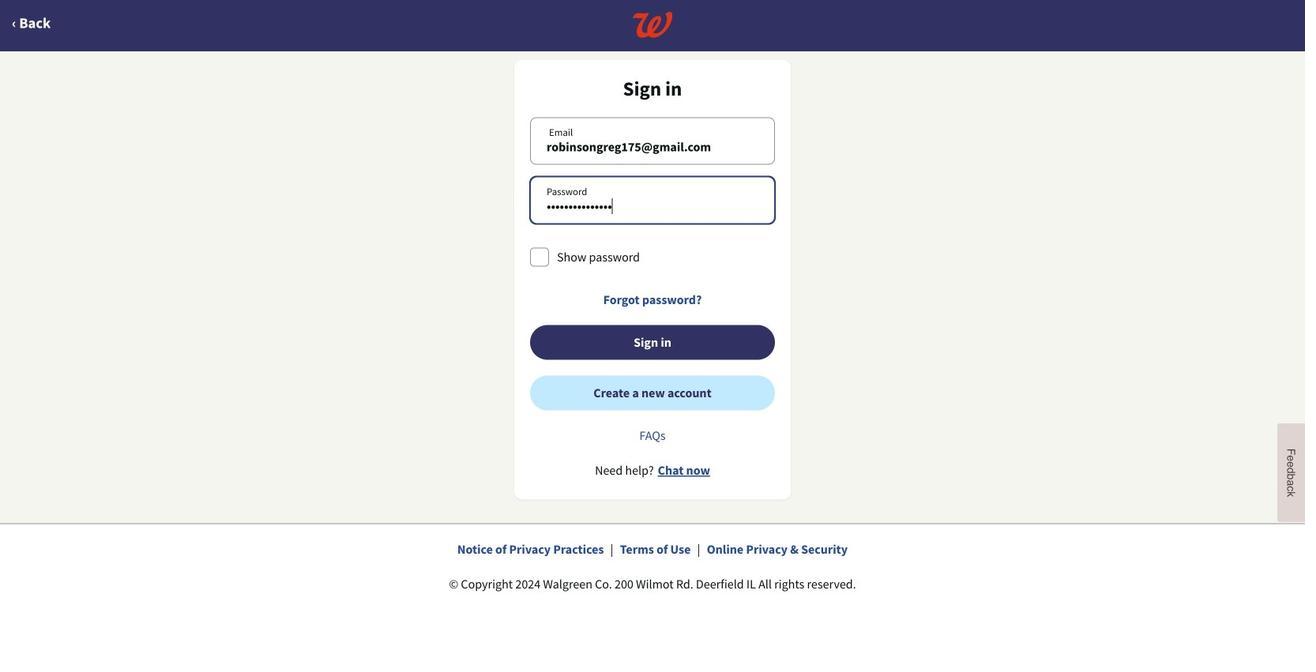 Task type: locate. For each thing, give the bounding box(es) containing it.
None password field
[[531, 177, 775, 223]]

None text field
[[531, 118, 775, 164]]

walgreens logo, go to home page image
[[633, 12, 673, 37]]



Task type: vqa. For each thing, say whether or not it's contained in the screenshot.
group
no



